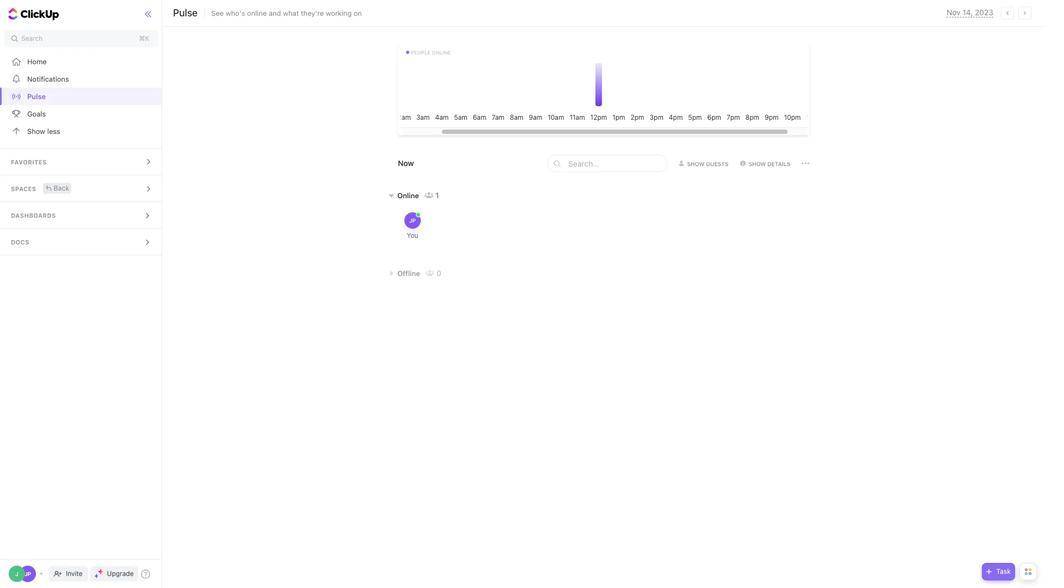 Task type: locate. For each thing, give the bounding box(es) containing it.
who's
[[226, 8, 245, 17]]

favorites
[[11, 159, 47, 166]]

10pm
[[785, 113, 801, 121]]

0 horizontal spatial pulse
[[27, 92, 46, 100]]

nov 14, 2023 button
[[947, 8, 994, 17]]

pulse left see
[[173, 7, 198, 19]]

jp up you
[[410, 217, 416, 224]]

9am
[[529, 113, 543, 121]]

9pm
[[765, 113, 779, 121]]

online left and on the top of page
[[247, 8, 267, 17]]

2am
[[398, 113, 411, 121]]

0 vertical spatial jp
[[410, 217, 416, 224]]

nov
[[947, 8, 961, 17]]

back
[[54, 184, 69, 192]]

online
[[247, 8, 267, 17], [432, 50, 451, 56]]

show
[[27, 127, 45, 135], [688, 160, 705, 167], [749, 160, 766, 167]]

goals
[[27, 109, 46, 118]]

3pm
[[650, 113, 664, 121]]

show for show details
[[749, 160, 766, 167]]

1 vertical spatial pulse
[[27, 92, 46, 100]]

0 horizontal spatial jp
[[24, 571, 31, 577]]

pulse link
[[0, 88, 163, 105]]

you
[[407, 231, 419, 240]]

invite
[[66, 570, 83, 578]]

upgrade
[[107, 570, 134, 578]]

see who's online and what they're working on
[[211, 8, 362, 17]]

favorites button
[[0, 149, 163, 175]]

8am
[[510, 113, 524, 121]]

0 horizontal spatial show
[[27, 127, 45, 135]]

jp
[[410, 217, 416, 224], [24, 571, 31, 577]]

11am
[[570, 113, 585, 121]]

1pm
[[613, 113, 626, 121]]

online
[[398, 191, 419, 200]]

5pm
[[689, 113, 702, 121]]

jp right j
[[24, 571, 31, 577]]

now
[[398, 159, 414, 168]]

people online
[[411, 50, 451, 56]]

0 horizontal spatial online
[[247, 8, 267, 17]]

people
[[411, 50, 431, 56]]

2 horizontal spatial show
[[749, 160, 766, 167]]

show inside sidebar "navigation"
[[27, 127, 45, 135]]

show left guests
[[688, 160, 705, 167]]

0 vertical spatial pulse
[[173, 7, 198, 19]]

2pm
[[631, 113, 645, 121]]

offline
[[398, 269, 420, 278]]

they're
[[301, 8, 324, 17]]

show less
[[27, 127, 60, 135]]

show left the details
[[749, 160, 766, 167]]

1 vertical spatial online
[[432, 50, 451, 56]]

jp inside sidebar "navigation"
[[24, 571, 31, 577]]

j
[[15, 571, 18, 577]]

6am
[[473, 113, 487, 121]]

pulse up 'goals'
[[27, 92, 46, 100]]

upgrade link
[[90, 566, 138, 582]]

goals link
[[0, 105, 163, 123]]

show down 'goals'
[[27, 127, 45, 135]]

spaces
[[11, 185, 36, 192]]

home link
[[0, 53, 163, 70]]

2023
[[976, 8, 994, 17]]

pulse
[[173, 7, 198, 19], [27, 92, 46, 100]]

4am
[[435, 113, 449, 121]]

6pm
[[708, 113, 722, 121]]

1 vertical spatial jp
[[24, 571, 31, 577]]

pulse inside sidebar "navigation"
[[27, 92, 46, 100]]

working
[[326, 8, 352, 17]]

home
[[27, 57, 47, 66]]

online right people
[[432, 50, 451, 56]]

sidebar navigation
[[0, 0, 164, 588]]

show for show guests
[[688, 160, 705, 167]]

1 horizontal spatial show
[[688, 160, 705, 167]]



Task type: describe. For each thing, give the bounding box(es) containing it.
notifications link
[[0, 70, 163, 88]]

1 horizontal spatial online
[[432, 50, 451, 56]]

7am
[[492, 113, 505, 121]]

and
[[269, 8, 281, 17]]

11pm
[[807, 113, 823, 121]]

0
[[437, 269, 442, 278]]

12pm
[[591, 113, 607, 121]]

1
[[436, 191, 439, 200]]

sparkle svg 2 image
[[95, 574, 99, 578]]

3am
[[417, 113, 430, 121]]

less
[[47, 127, 60, 135]]

dashboards
[[11, 212, 56, 219]]

1 horizontal spatial pulse
[[173, 7, 198, 19]]

show for show less
[[27, 127, 45, 135]]

guests
[[707, 160, 729, 167]]

back link
[[43, 183, 72, 194]]

see
[[211, 8, 224, 17]]

show details
[[749, 160, 791, 167]]

4pm
[[669, 113, 683, 121]]

task
[[997, 568, 1011, 576]]

what
[[283, 8, 299, 17]]

1 horizontal spatial jp
[[410, 217, 416, 224]]

show guests
[[688, 160, 729, 167]]

Search... text field
[[569, 155, 664, 172]]

details
[[768, 160, 791, 167]]

0 vertical spatial online
[[247, 8, 267, 17]]

8pm
[[746, 113, 760, 121]]

14,
[[963, 8, 974, 17]]

5am
[[454, 113, 468, 121]]

nov 14, 2023
[[947, 8, 994, 17]]

7pm
[[727, 113, 741, 121]]

⌘k
[[139, 34, 150, 42]]

docs
[[11, 239, 29, 246]]

notifications
[[27, 74, 69, 83]]

1pm 2pm 3pm 4pm 5pm 6pm 7pm 8pm 9pm 10pm
[[613, 113, 801, 121]]

on
[[354, 8, 362, 17]]

3am 4am 5am 6am 7am 8am 9am 10am 11am
[[417, 113, 585, 121]]

10am
[[548, 113, 565, 121]]

search
[[21, 34, 43, 42]]

sparkle svg 1 image
[[98, 569, 103, 575]]



Task type: vqa. For each thing, say whether or not it's contained in the screenshot.
middle Show
yes



